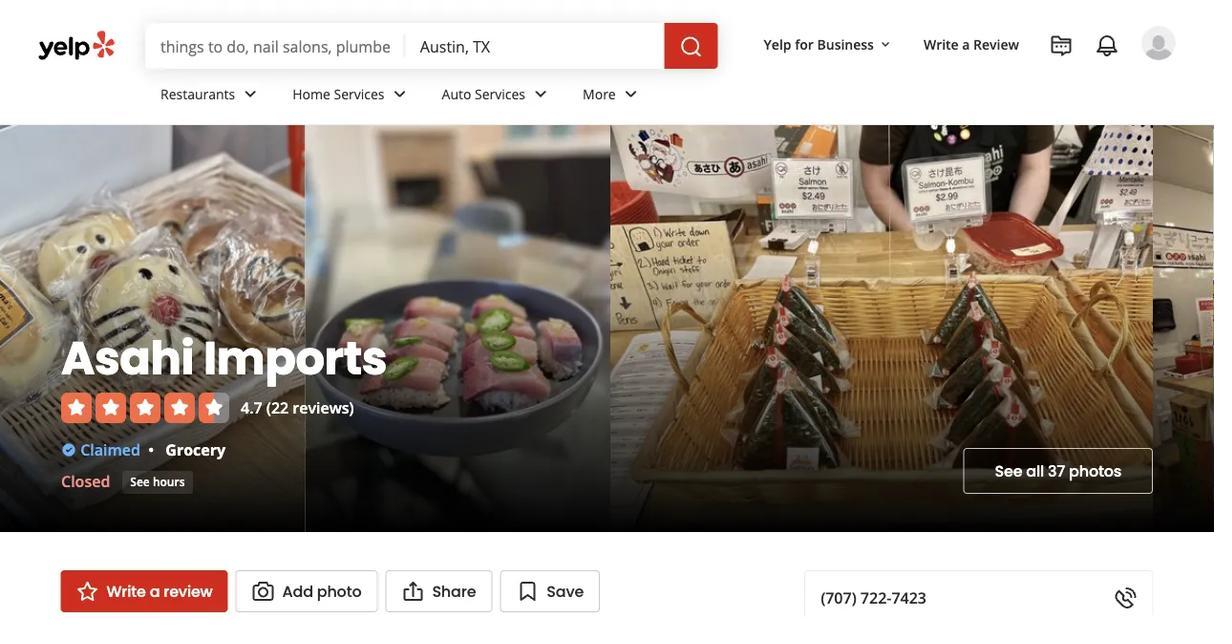 Task type: describe. For each thing, give the bounding box(es) containing it.
home services link
[[277, 69, 427, 124]]

claimed
[[80, 439, 140, 460]]

yelp for business button
[[756, 27, 901, 61]]

(22 reviews) link
[[266, 397, 354, 418]]

write a review link
[[916, 27, 1027, 61]]

4.7 star rating image
[[61, 393, 229, 423]]

24 chevron down v2 image for home services
[[388, 83, 411, 105]]

write a review
[[107, 580, 213, 602]]

add photo link
[[236, 570, 378, 612]]

a for review
[[962, 35, 970, 53]]

closed
[[61, 471, 110, 492]]

search image
[[680, 35, 703, 58]]

yelp
[[764, 35, 792, 53]]

722-
[[861, 588, 892, 608]]

see all 37 photos
[[995, 460, 1122, 482]]

save button
[[500, 570, 600, 612]]

more link
[[567, 69, 658, 124]]

photo of asahi imports - austin, tx, us. hamachi nigiri image
[[305, 125, 610, 532]]

24 star v2 image
[[76, 580, 99, 603]]

add
[[282, 580, 313, 602]]

4.7
[[241, 397, 262, 418]]

share button
[[385, 570, 492, 612]]

notifications image
[[1096, 34, 1119, 57]]

ruby a. image
[[1142, 26, 1176, 60]]

reviews)
[[293, 397, 354, 418]]

auto
[[442, 85, 471, 103]]

see hours link
[[122, 471, 193, 494]]

none field find
[[160, 35, 390, 56]]

24 camera v2 image
[[252, 580, 275, 603]]

Find text field
[[160, 35, 390, 56]]

more
[[583, 85, 616, 103]]

see hours
[[130, 474, 185, 490]]

photos
[[1069, 460, 1122, 482]]

business categories element
[[145, 69, 1176, 124]]

a for review
[[150, 580, 160, 602]]

restaurants
[[160, 85, 235, 103]]

24 save outline v2 image
[[516, 580, 539, 603]]

photo of asahi imports - austin, tx, us. pastry at the check out section image
[[0, 125, 305, 532]]

write a review link
[[61, 570, 228, 612]]

home services
[[293, 85, 385, 103]]

services for auto services
[[475, 85, 525, 103]]

(707)
[[821, 588, 857, 608]]

save
[[547, 580, 584, 602]]

37
[[1048, 460, 1065, 482]]

write a review
[[924, 35, 1019, 53]]

see for see hours
[[130, 474, 150, 490]]



Task type: vqa. For each thing, say whether or not it's contained in the screenshot.
Content
no



Task type: locate. For each thing, give the bounding box(es) containing it.
write left review
[[924, 35, 959, 53]]

review
[[164, 580, 213, 602]]

(707) 722-7423
[[821, 588, 927, 608]]

1 horizontal spatial 24 chevron down v2 image
[[529, 83, 552, 105]]

home
[[293, 85, 330, 103]]

services right home on the top left of page
[[334, 85, 385, 103]]

0 horizontal spatial write
[[107, 580, 146, 602]]

see for see all 37 photos
[[995, 460, 1023, 482]]

1 24 chevron down v2 image from the left
[[388, 83, 411, 105]]

share
[[432, 580, 476, 602]]

write right the '24 star v2' 'image'
[[107, 580, 146, 602]]

0 vertical spatial a
[[962, 35, 970, 53]]

24 chevron down v2 image for more
[[620, 83, 643, 105]]

see
[[995, 460, 1023, 482], [130, 474, 150, 490]]

24 chevron down v2 image for auto services
[[529, 83, 552, 105]]

Near text field
[[420, 35, 649, 56]]

all
[[1026, 460, 1044, 482]]

1 vertical spatial a
[[150, 580, 160, 602]]

a
[[962, 35, 970, 53], [150, 580, 160, 602]]

1 services from the left
[[334, 85, 385, 103]]

2 horizontal spatial 24 chevron down v2 image
[[620, 83, 643, 105]]

1 horizontal spatial see
[[995, 460, 1023, 482]]

2 photo of asahi imports - austin, tx, us. image from the left
[[1153, 125, 1214, 532]]

0 vertical spatial write
[[924, 35, 959, 53]]

24 chevron down v2 image down near text field
[[529, 83, 552, 105]]

2 services from the left
[[475, 85, 525, 103]]

1 vertical spatial write
[[107, 580, 146, 602]]

photo of asahi imports - austin, tx, us. image
[[610, 125, 1153, 532], [1153, 125, 1214, 532]]

auto services link
[[427, 69, 567, 124]]

see left hours at the bottom left of page
[[130, 474, 150, 490]]

hours
[[153, 474, 185, 490]]

write for write a review
[[107, 580, 146, 602]]

1 none field from the left
[[160, 35, 390, 56]]

auto services
[[442, 85, 525, 103]]

24 chevron down v2 image
[[388, 83, 411, 105], [529, 83, 552, 105], [620, 83, 643, 105]]

24 chevron down v2 image inside more 'link'
[[620, 83, 643, 105]]

projects image
[[1050, 34, 1073, 57]]

grocery
[[166, 439, 226, 460]]

imports
[[204, 326, 387, 390]]

write for write a review
[[924, 35, 959, 53]]

24 chevron down v2 image inside home services link
[[388, 83, 411, 105]]

business
[[817, 35, 874, 53]]

None search field
[[145, 23, 722, 69]]

2 none field from the left
[[420, 35, 649, 56]]

2 24 chevron down v2 image from the left
[[529, 83, 552, 105]]

none field near
[[420, 35, 649, 56]]

24 phone v2 image
[[1114, 587, 1137, 609]]

write
[[924, 35, 959, 53], [107, 580, 146, 602]]

0 horizontal spatial see
[[130, 474, 150, 490]]

1 horizontal spatial write
[[924, 35, 959, 53]]

0 horizontal spatial services
[[334, 85, 385, 103]]

add photo
[[282, 580, 361, 602]]

asahi
[[61, 326, 194, 390]]

user actions element
[[749, 24, 1203, 141]]

0 horizontal spatial none field
[[160, 35, 390, 56]]

16 chevron down v2 image
[[878, 37, 893, 52]]

services right auto
[[475, 85, 525, 103]]

photo
[[317, 580, 361, 602]]

1 photo of asahi imports - austin, tx, us. image from the left
[[610, 125, 1153, 532]]

7423
[[892, 588, 927, 608]]

a left review at the left bottom of the page
[[150, 580, 160, 602]]

3 24 chevron down v2 image from the left
[[620, 83, 643, 105]]

grocery link
[[166, 439, 226, 460]]

see all 37 photos link
[[964, 448, 1153, 494]]

services for home services
[[334, 85, 385, 103]]

see left all
[[995, 460, 1023, 482]]

16 claim filled v2 image
[[61, 442, 76, 458]]

none field up auto services link
[[420, 35, 649, 56]]

for
[[795, 35, 814, 53]]

yelp for business
[[764, 35, 874, 53]]

24 chevron down v2 image left auto
[[388, 83, 411, 105]]

restaurants link
[[145, 69, 277, 124]]

4.7 (22 reviews)
[[241, 397, 354, 418]]

write inside user actions element
[[924, 35, 959, 53]]

1 horizontal spatial a
[[962, 35, 970, 53]]

asahi imports
[[61, 326, 387, 390]]

1 horizontal spatial none field
[[420, 35, 649, 56]]

1 horizontal spatial services
[[475, 85, 525, 103]]

24 chevron down v2 image inside auto services link
[[529, 83, 552, 105]]

review
[[974, 35, 1019, 53]]

24 chevron down v2 image right more
[[620, 83, 643, 105]]

0 horizontal spatial a
[[150, 580, 160, 602]]

services
[[334, 85, 385, 103], [475, 85, 525, 103]]

None field
[[160, 35, 390, 56], [420, 35, 649, 56]]

24 chevron down v2 image
[[239, 83, 262, 105]]

24 share v2 image
[[402, 580, 425, 603]]

none field up 24 chevron down v2 icon
[[160, 35, 390, 56]]

(22
[[266, 397, 289, 418]]

a left review
[[962, 35, 970, 53]]

0 horizontal spatial 24 chevron down v2 image
[[388, 83, 411, 105]]



